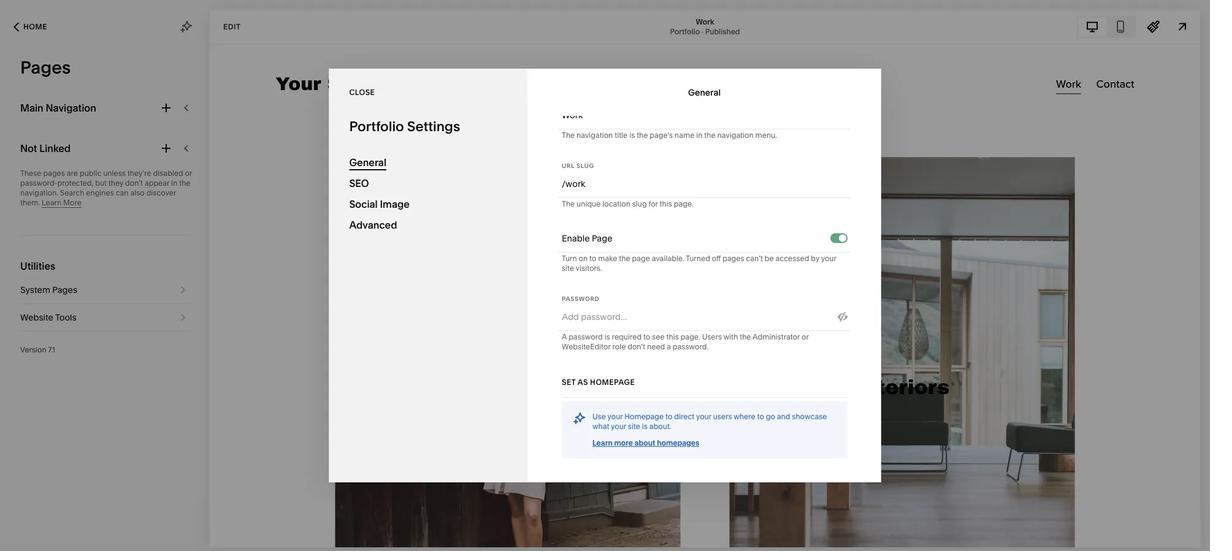 Task type: describe. For each thing, give the bounding box(es) containing it.
set as homepage
[[561, 378, 635, 387]]

in inside these pages are public unless they're disabled or password-protected, but they don't appear in the navigation. search engines can also discover them.
[[171, 179, 177, 188]]

1 navigation from the left
[[576, 131, 613, 140]]

seo
[[349, 177, 369, 189]]

administrator
[[752, 333, 800, 342]]

turn
[[561, 254, 577, 263]]

websiteeditor
[[561, 343, 610, 351]]

homepage for as
[[590, 378, 635, 387]]

these
[[20, 169, 41, 178]]

14
[[502, 529, 510, 540]]

your right use
[[607, 412, 622, 421]]

url
[[561, 162, 574, 169]]

where
[[733, 412, 755, 421]]

set as homepage button
[[561, 372, 635, 394]]

users
[[702, 333, 722, 342]]

add a new page to the "main navigation" group image
[[159, 101, 173, 115]]

don't inside a password is required to see this page. users with the administrator or websiteeditor role don't need a password.
[[627, 343, 645, 351]]

visitors.
[[575, 264, 602, 273]]

1 vertical spatial this
[[659, 200, 672, 209]]

what
[[592, 422, 609, 431]]

portfolio settings dialog
[[329, 62, 881, 483]]

menu.
[[755, 131, 777, 140]]

1 horizontal spatial is
[[629, 131, 635, 140]]

to up about.
[[665, 412, 672, 421]]

your
[[433, 529, 451, 540]]

your right of
[[681, 529, 698, 540]]

the right get
[[618, 529, 631, 540]]

public
[[80, 169, 101, 178]]

location
[[602, 200, 630, 209]]

role
[[612, 343, 625, 351]]

version
[[20, 346, 46, 354]]

system
[[20, 285, 50, 295]]

password
[[561, 295, 599, 302]]

is inside use your homepage to direct your users where to go and showcase what your site is about.
[[642, 422, 647, 431]]

the inside these pages are public unless they're disabled or password-protected, but they don't appear in the navigation. search engines can also discover them.
[[179, 179, 190, 188]]

add a new page to the "not linked" navigation group image
[[159, 142, 173, 155]]

website tools
[[20, 312, 76, 323]]

page
[[591, 233, 612, 244]]

use
[[592, 412, 606, 421]]

search
[[60, 189, 84, 197]]

also
[[130, 189, 145, 197]]

showcase
[[792, 412, 827, 421]]

the inside "turn on to make the page available. turned off pages can't be accessed by your site visitors."
[[619, 254, 630, 263]]

the for the unique location slug for this page.
[[561, 200, 574, 209]]

learn for learn more
[[42, 198, 61, 207]]

system pages button
[[20, 277, 190, 304]]

not linked
[[20, 142, 71, 154]]

a
[[666, 343, 671, 351]]

the navigation title is the page's name in the navigation menu.
[[561, 131, 777, 140]]

learn more
[[42, 198, 81, 207]]

as inside button
[[577, 378, 588, 387]]

portfolio inside dialog
[[349, 118, 404, 135]]

0 horizontal spatial name
[[576, 62, 596, 71]]

/
[[561, 179, 565, 189]]

navigation
[[46, 102, 96, 114]]

to left go
[[757, 412, 764, 421]]

to left get
[[592, 529, 600, 540]]

in right appears
[[691, 62, 697, 71]]

upgrade
[[535, 529, 571, 540]]

social
[[349, 198, 378, 210]]

slug
[[632, 200, 647, 209]]

the unique location slug for this page.
[[561, 200, 693, 209]]

page
[[632, 254, 650, 263]]

turned
[[686, 254, 710, 263]]

home button
[[0, 13, 61, 40]]

or inside a password is required to see this page. users with the administrator or websiteeditor role don't need a password.
[[801, 333, 808, 342]]

see
[[652, 333, 664, 342]]

the left page's
[[636, 131, 648, 140]]

navigation.
[[20, 189, 58, 197]]

1 horizontal spatial for
[[648, 200, 658, 209]]

your inside "turn on to make the page available. turned off pages can't be accessed by your site visitors."
[[821, 254, 836, 263]]

off
[[712, 254, 720, 263]]

navigations.
[[699, 62, 740, 71]]

slug
[[576, 162, 594, 169]]

most
[[633, 529, 653, 540]]

your left users on the right bottom of the page
[[696, 412, 711, 421]]

by
[[811, 254, 819, 263]]

protected,
[[57, 179, 93, 188]]

social image
[[349, 198, 410, 210]]

your up more
[[611, 422, 626, 431]]

edit button
[[215, 15, 249, 38]]

or inside these pages are public unless they're disabled or password-protected, but they don't appear in the navigation. search engines can also discover them.
[[185, 169, 192, 178]]

0 vertical spatial general
[[688, 87, 721, 98]]

/ text field
[[565, 170, 847, 197]]

about
[[634, 439, 655, 448]]

get
[[602, 529, 616, 540]]

don't inside these pages are public unless they're disabled or password-protected, but they don't appear in the navigation. search engines can also discover them.
[[125, 179, 143, 188]]

image
[[380, 198, 410, 210]]

turn on to make the page available. turned off pages can't be accessed by your site visitors.
[[561, 254, 836, 273]]

about.
[[649, 422, 671, 431]]

out
[[656, 529, 669, 540]]

home
[[23, 22, 47, 31]]

trial
[[453, 529, 468, 540]]

be
[[764, 254, 773, 263]]

pages inside "turn on to make the page available. turned off pages can't be accessed by your site visitors."
[[722, 254, 744, 263]]

page's
[[649, 131, 673, 140]]

url slug
[[561, 162, 594, 169]]

linked
[[39, 142, 71, 154]]

0 vertical spatial page.
[[674, 200, 693, 209]]



Task type: locate. For each thing, give the bounding box(es) containing it.
0 vertical spatial this
[[609, 62, 621, 71]]

they're
[[127, 169, 151, 178]]

this up a at the bottom of the page
[[666, 333, 678, 342]]

1 horizontal spatial don't
[[627, 343, 645, 351]]

learn more link
[[42, 198, 81, 208]]

learn more about homepages
[[592, 439, 699, 448]]

0 vertical spatial name
[[576, 62, 596, 71]]

more
[[614, 439, 633, 448]]

now
[[573, 529, 590, 540]]

accessed
[[775, 254, 809, 263]]

your trial ends in 14 days. upgrade now to get the most out of your site.
[[433, 529, 717, 540]]

can't
[[746, 254, 763, 263]]

for right the slug
[[648, 200, 658, 209]]

Enable Page checkbox
[[839, 235, 846, 242]]

the inside a password is required to see this page. users with the administrator or websiteeditor role don't need a password.
[[739, 333, 751, 342]]

as
[[645, 62, 653, 71], [577, 378, 588, 387]]

pages inside these pages are public unless they're disabled or password-protected, but they don't appear in the navigation. search engines can also discover them.
[[43, 169, 65, 178]]

0 horizontal spatial or
[[185, 169, 192, 178]]

or right 'disabled'
[[185, 169, 192, 178]]

is left about.
[[642, 422, 647, 431]]

2 horizontal spatial is
[[642, 422, 647, 431]]

is inside a password is required to see this page. users with the administrator or websiteeditor role don't need a password.
[[604, 333, 610, 342]]

of
[[671, 529, 679, 540]]

site up more
[[628, 422, 640, 431]]

them.
[[20, 198, 40, 207]]

1 vertical spatial pages
[[52, 285, 77, 295]]

homepage up about.
[[624, 412, 663, 421]]

1 horizontal spatial navigation
[[717, 131, 753, 140]]

advanced link
[[349, 215, 507, 235]]

to right on
[[589, 254, 596, 263]]

pages down the home
[[20, 57, 71, 78]]

website tools button
[[20, 304, 190, 331]]

2 vertical spatial is
[[642, 422, 647, 431]]

page. inside a password is required to see this page. users with the administrator or websiteeditor role don't need a password.
[[680, 333, 700, 342]]

the
[[561, 62, 574, 71], [561, 131, 574, 140], [561, 200, 574, 209]]

1 vertical spatial page.
[[680, 333, 700, 342]]

0 horizontal spatial don't
[[125, 179, 143, 188]]

0 vertical spatial don't
[[125, 179, 143, 188]]

the
[[636, 131, 648, 140], [704, 131, 715, 140], [179, 179, 190, 188], [619, 254, 630, 263], [739, 333, 751, 342], [618, 529, 631, 540]]

1 vertical spatial is
[[604, 333, 610, 342]]

name left page, on the right top of the page
[[576, 62, 596, 71]]

are
[[67, 169, 78, 178]]

navigation left title
[[576, 131, 613, 140]]

don't up also
[[125, 179, 143, 188]]

in
[[691, 62, 697, 71], [696, 131, 702, 140], [171, 179, 177, 188], [492, 529, 500, 540]]

edit
[[223, 22, 241, 31]]

social image link
[[349, 194, 507, 215]]

as left it
[[645, 62, 653, 71]]

2 vertical spatial this
[[666, 333, 678, 342]]

is left required
[[604, 333, 610, 342]]

learn
[[42, 198, 61, 207], [592, 439, 612, 448]]

1 vertical spatial general
[[349, 156, 386, 168]]

·
[[702, 27, 703, 36]]

your right by
[[821, 254, 836, 263]]

0 horizontal spatial pages
[[43, 169, 65, 178]]

0 vertical spatial learn
[[42, 198, 61, 207]]

0 vertical spatial as
[[645, 62, 653, 71]]

0 horizontal spatial for
[[598, 62, 607, 71]]

as right "set"
[[577, 378, 588, 387]]

1 vertical spatial as
[[577, 378, 588, 387]]

on
[[578, 254, 587, 263]]

these pages are public unless they're disabled or password-protected, but they don't appear in the navigation. search engines can also discover them.
[[20, 169, 192, 207]]

passwordhide icon image
[[837, 312, 847, 322]]

3 the from the top
[[561, 200, 574, 209]]

settings
[[407, 118, 460, 135]]

go
[[766, 412, 775, 421]]

2 navigation from the left
[[717, 131, 753, 140]]

homepage inside button
[[590, 378, 635, 387]]

to left see
[[643, 333, 650, 342]]

set
[[561, 378, 575, 387]]

0 horizontal spatial general
[[349, 156, 386, 168]]

1 horizontal spatial name
[[674, 131, 694, 140]]

need
[[647, 343, 665, 351]]

the name for this page, as it appears in navigations.
[[561, 62, 740, 71]]

it
[[654, 62, 659, 71]]

1 horizontal spatial pages
[[722, 254, 744, 263]]

0 vertical spatial for
[[598, 62, 607, 71]]

portfolio settings
[[349, 118, 460, 135]]

0 vertical spatial pages
[[20, 57, 71, 78]]

for
[[598, 62, 607, 71], [648, 200, 658, 209]]

seo link
[[349, 173, 507, 194]]

the for the navigation title is the page's name in the navigation menu.
[[561, 131, 574, 140]]

in down the "navigation title" text box
[[696, 131, 702, 140]]

in left 14
[[492, 529, 500, 540]]

0 vertical spatial portfolio
[[670, 27, 700, 36]]

1 horizontal spatial learn
[[592, 439, 612, 448]]

learn more about homepages link
[[592, 438, 837, 448]]

0 horizontal spatial navigation
[[576, 131, 613, 140]]

this left page, on the right top of the page
[[609, 62, 621, 71]]

general up seo at left
[[349, 156, 386, 168]]

1 vertical spatial for
[[648, 200, 658, 209]]

days.
[[512, 529, 533, 540]]

can
[[116, 189, 129, 197]]

this inside a password is required to see this page. users with the administrator or websiteeditor role don't need a password.
[[666, 333, 678, 342]]

portfolio left '·'
[[670, 27, 700, 36]]

to inside a password is required to see this page. users with the administrator or websiteeditor role don't need a password.
[[643, 333, 650, 342]]

1 horizontal spatial site
[[628, 422, 640, 431]]

site inside use your homepage to direct your users where to go and showcase what your site is about.
[[628, 422, 640, 431]]

1 the from the top
[[561, 62, 574, 71]]

homepages
[[657, 439, 699, 448]]

engines
[[86, 189, 114, 197]]

pages
[[20, 57, 71, 78], [52, 285, 77, 295]]

1 horizontal spatial portfolio
[[670, 27, 700, 36]]

1 horizontal spatial or
[[801, 333, 808, 342]]

password.
[[672, 343, 708, 351]]

is right title
[[629, 131, 635, 140]]

or right administrator
[[801, 333, 808, 342]]

general link
[[349, 152, 507, 173]]

0 horizontal spatial as
[[577, 378, 588, 387]]

homepage down role
[[590, 378, 635, 387]]

with
[[723, 333, 738, 342]]

homepage inside use your homepage to direct your users where to go and showcase what your site is about.
[[624, 412, 663, 421]]

2 the from the top
[[561, 131, 574, 140]]

0 horizontal spatial site
[[561, 264, 574, 273]]

main navigation
[[20, 102, 96, 114]]

navigation left the menu.
[[717, 131, 753, 140]]

1 vertical spatial name
[[674, 131, 694, 140]]

7.1
[[48, 346, 55, 354]]

version 7.1
[[20, 346, 55, 354]]

0 vertical spatial pages
[[43, 169, 65, 178]]

1 vertical spatial learn
[[592, 439, 612, 448]]

learn inside portfolio settings dialog
[[592, 439, 612, 448]]

ends
[[470, 529, 490, 540]]

website
[[20, 312, 53, 323]]

system pages
[[20, 285, 77, 295]]

learn for learn more about homepages
[[592, 439, 612, 448]]

for left page, on the right top of the page
[[598, 62, 607, 71]]

1 vertical spatial or
[[801, 333, 808, 342]]

make
[[598, 254, 617, 263]]

portfolio down close button at the left top of the page
[[349, 118, 404, 135]]

pages right off
[[722, 254, 744, 263]]

page. up password.
[[680, 333, 700, 342]]

portfolio inside work portfolio · published
[[670, 27, 700, 36]]

pages
[[43, 169, 65, 178], [722, 254, 744, 263]]

0 horizontal spatial is
[[604, 333, 610, 342]]

they
[[108, 179, 123, 188]]

general up the "navigation title" text box
[[688, 87, 721, 98]]

password
[[568, 333, 602, 342]]

required
[[612, 333, 641, 342]]

1 vertical spatial site
[[628, 422, 640, 431]]

page. down url slug text field at the top
[[674, 200, 693, 209]]

to
[[589, 254, 596, 263], [643, 333, 650, 342], [665, 412, 672, 421], [757, 412, 764, 421], [592, 529, 600, 540]]

0 vertical spatial the
[[561, 62, 574, 71]]

the down 'disabled'
[[179, 179, 190, 188]]

1 vertical spatial homepage
[[624, 412, 663, 421]]

utilities
[[20, 260, 55, 272]]

site
[[561, 264, 574, 273], [628, 422, 640, 431]]

work
[[696, 17, 714, 26]]

1 horizontal spatial general
[[688, 87, 721, 98]]

name
[[576, 62, 596, 71], [674, 131, 694, 140]]

1 vertical spatial don't
[[627, 343, 645, 351]]

Password password field
[[561, 304, 831, 331]]

0 vertical spatial is
[[629, 131, 635, 140]]

pages inside button
[[52, 285, 77, 295]]

site down turn on the top left of page
[[561, 264, 574, 273]]

the right with
[[739, 333, 751, 342]]

0 vertical spatial site
[[561, 264, 574, 273]]

navigation
[[576, 131, 613, 140], [717, 131, 753, 140]]

Navigation Title text field
[[561, 102, 847, 129]]

2 vertical spatial the
[[561, 200, 574, 209]]

site inside "turn on to make the page available. turned off pages can't be accessed by your site visitors."
[[561, 264, 574, 273]]

name right page's
[[674, 131, 694, 140]]

the left "page"
[[619, 254, 630, 263]]

or
[[185, 169, 192, 178], [801, 333, 808, 342]]

this right the slug
[[659, 200, 672, 209]]

learn down what
[[592, 439, 612, 448]]

use your homepage to direct your users where to go and showcase what your site is about.
[[592, 412, 827, 431]]

learn down navigation.
[[42, 198, 61, 207]]

0 horizontal spatial learn
[[42, 198, 61, 207]]

0 vertical spatial or
[[185, 169, 192, 178]]

appears
[[660, 62, 689, 71]]

this
[[609, 62, 621, 71], [659, 200, 672, 209], [666, 333, 678, 342]]

work portfolio · published
[[670, 17, 740, 36]]

more
[[63, 198, 81, 207]]

1 vertical spatial the
[[561, 131, 574, 140]]

portfolio
[[670, 27, 700, 36], [349, 118, 404, 135]]

available.
[[651, 254, 684, 263]]

don't down required
[[627, 343, 645, 351]]

to inside "turn on to make the page available. turned off pages can't be accessed by your site visitors."
[[589, 254, 596, 263]]

and
[[777, 412, 790, 421]]

tab list
[[1078, 17, 1135, 36]]

0 vertical spatial homepage
[[590, 378, 635, 387]]

main
[[20, 102, 43, 114]]

0 horizontal spatial portfolio
[[349, 118, 404, 135]]

pages up password-
[[43, 169, 65, 178]]

enable
[[561, 233, 589, 244]]

the for the name for this page, as it appears in navigations.
[[561, 62, 574, 71]]

1 vertical spatial portfolio
[[349, 118, 404, 135]]

pages up tools
[[52, 285, 77, 295]]

in down 'disabled'
[[171, 179, 177, 188]]

but
[[95, 179, 107, 188]]

1 horizontal spatial as
[[645, 62, 653, 71]]

not
[[20, 142, 37, 154]]

is
[[629, 131, 635, 140], [604, 333, 610, 342], [642, 422, 647, 431]]

enable page
[[561, 233, 612, 244]]

unique
[[576, 200, 600, 209]]

the down the "navigation title" text box
[[704, 131, 715, 140]]

homepage for your
[[624, 412, 663, 421]]

1 vertical spatial pages
[[722, 254, 744, 263]]



